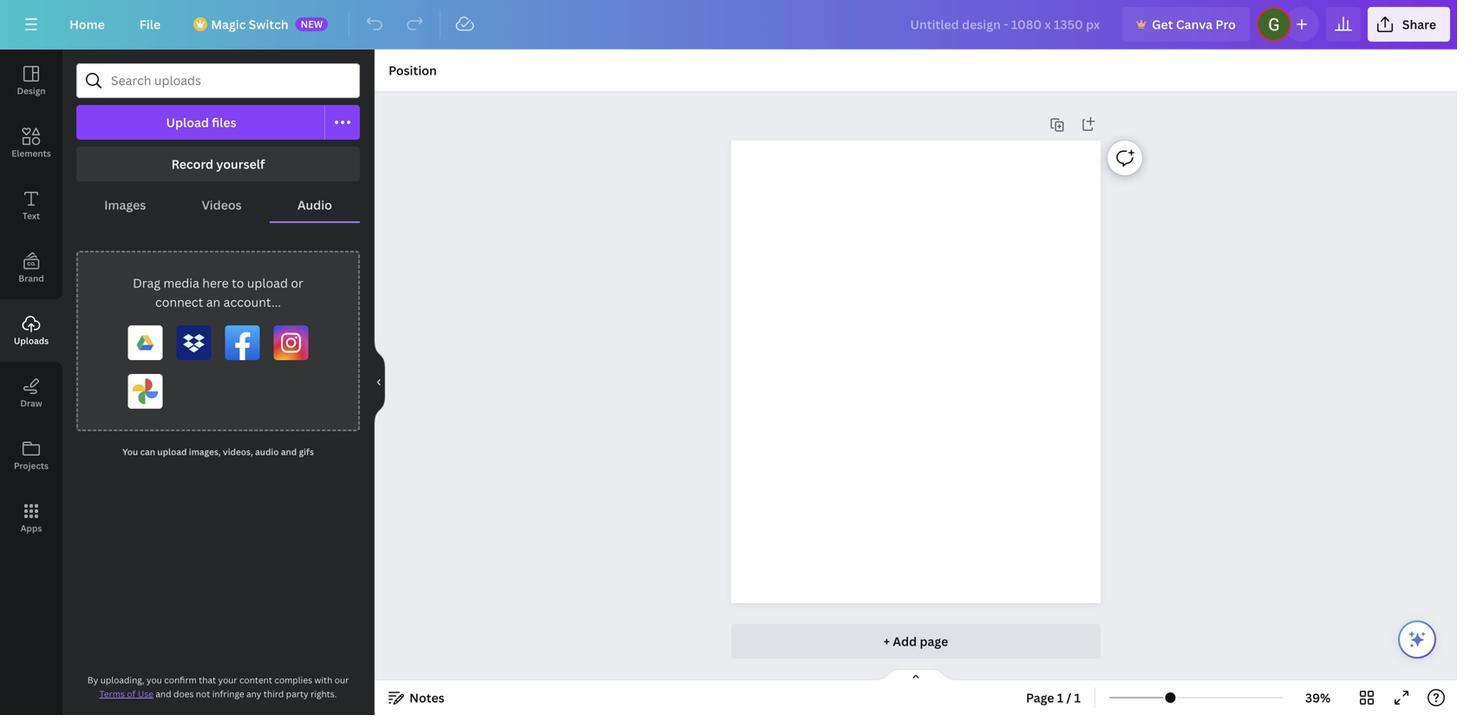 Task type: vqa. For each thing, say whether or not it's contained in the screenshot.
SHARED WITH YOU
no



Task type: describe. For each thing, give the bounding box(es) containing it.
+
[[884, 633, 890, 649]]

you can upload images, videos, audio and gifs
[[122, 446, 314, 458]]

complies
[[275, 674, 312, 686]]

an
[[206, 294, 221, 310]]

rights.
[[311, 688, 337, 700]]

text button
[[0, 174, 62, 237]]

audio
[[297, 197, 332, 213]]

does
[[174, 688, 194, 700]]

notes button
[[382, 684, 452, 712]]

use
[[138, 688, 154, 700]]

apps
[[21, 522, 42, 534]]

page
[[1027, 689, 1055, 706]]

drag media here to upload or connect an account...
[[133, 275, 304, 310]]

audio
[[255, 446, 279, 458]]

add
[[893, 633, 917, 649]]

uploads button
[[0, 299, 62, 362]]

show pages image
[[875, 668, 958, 682]]

upload files button
[[76, 105, 325, 140]]

uploads
[[14, 335, 49, 347]]

canva
[[1177, 16, 1213, 33]]

videos
[[202, 197, 242, 213]]

media
[[163, 275, 199, 291]]

infringe
[[212, 688, 244, 700]]

design button
[[0, 49, 62, 112]]

images
[[104, 197, 146, 213]]

by uploading, you confirm that your content complies with our terms of use and does not infringe any third party rights.
[[87, 674, 349, 700]]

share
[[1403, 16, 1437, 33]]

draw
[[20, 397, 42, 409]]

Search uploads search field
[[111, 64, 349, 97]]

main menu bar
[[0, 0, 1458, 49]]

magic
[[211, 16, 246, 33]]

your
[[218, 674, 237, 686]]

connect
[[155, 294, 203, 310]]

upload
[[166, 114, 209, 131]]

get canva pro
[[1153, 16, 1236, 33]]

position button
[[382, 56, 444, 84]]

and inside "by uploading, you confirm that your content complies with our terms of use and does not infringe any third party rights."
[[156, 688, 171, 700]]

1 horizontal spatial and
[[281, 446, 297, 458]]

hide image
[[374, 341, 385, 424]]

party
[[286, 688, 309, 700]]

you
[[122, 446, 138, 458]]

projects
[[14, 460, 49, 472]]

elements button
[[0, 112, 62, 174]]

record yourself button
[[76, 147, 360, 181]]

apps button
[[0, 487, 62, 549]]

share button
[[1368, 7, 1451, 42]]

canva assistant image
[[1407, 629, 1428, 650]]

here
[[202, 275, 229, 291]]

videos button
[[174, 188, 270, 221]]

uploading,
[[100, 674, 144, 686]]

draw button
[[0, 362, 62, 424]]

files
[[212, 114, 236, 131]]



Task type: locate. For each thing, give the bounding box(es) containing it.
1
[[1058, 689, 1064, 706], [1075, 689, 1081, 706]]

drag
[[133, 275, 161, 291]]

1 horizontal spatial upload
[[247, 275, 288, 291]]

upload right can
[[157, 446, 187, 458]]

and
[[281, 446, 297, 458], [156, 688, 171, 700]]

39% button
[[1290, 684, 1347, 712]]

brand
[[18, 272, 44, 284]]

audio button
[[270, 188, 360, 221]]

not
[[196, 688, 210, 700]]

Design title text field
[[897, 7, 1116, 42]]

home link
[[56, 7, 119, 42]]

projects button
[[0, 424, 62, 487]]

1 1 from the left
[[1058, 689, 1064, 706]]

elements
[[12, 148, 51, 159]]

switch
[[249, 16, 289, 33]]

terms of use link
[[100, 688, 154, 700]]

design
[[17, 85, 46, 97]]

of
[[127, 688, 136, 700]]

record yourself
[[171, 156, 265, 172]]

+ add page
[[884, 633, 949, 649]]

videos,
[[223, 446, 253, 458]]

get
[[1153, 16, 1174, 33]]

upload up account...
[[247, 275, 288, 291]]

1 horizontal spatial 1
[[1075, 689, 1081, 706]]

account...
[[224, 294, 281, 310]]

file button
[[126, 7, 175, 42]]

upload files
[[166, 114, 236, 131]]

can
[[140, 446, 155, 458]]

magic switch
[[211, 16, 289, 33]]

page 1 / 1
[[1027, 689, 1081, 706]]

with
[[315, 674, 333, 686]]

record
[[171, 156, 214, 172]]

side panel tab list
[[0, 49, 62, 549]]

position
[[389, 62, 437, 79]]

brand button
[[0, 237, 62, 299]]

0 horizontal spatial and
[[156, 688, 171, 700]]

1 vertical spatial upload
[[157, 446, 187, 458]]

notes
[[410, 689, 445, 706]]

0 horizontal spatial 1
[[1058, 689, 1064, 706]]

and down 'you'
[[156, 688, 171, 700]]

1 left the /
[[1058, 689, 1064, 706]]

2 1 from the left
[[1075, 689, 1081, 706]]

images,
[[189, 446, 221, 458]]

text
[[22, 210, 40, 222]]

third
[[264, 688, 284, 700]]

by
[[87, 674, 98, 686]]

gifs
[[299, 446, 314, 458]]

pro
[[1216, 16, 1236, 33]]

home
[[69, 16, 105, 33]]

+ add page button
[[731, 624, 1101, 659]]

upload
[[247, 275, 288, 291], [157, 446, 187, 458]]

1 right the /
[[1075, 689, 1081, 706]]

1 vertical spatial and
[[156, 688, 171, 700]]

file
[[140, 16, 161, 33]]

confirm
[[164, 674, 197, 686]]

new
[[301, 17, 323, 30]]

get canva pro button
[[1123, 7, 1250, 42]]

any
[[246, 688, 262, 700]]

0 vertical spatial and
[[281, 446, 297, 458]]

/
[[1067, 689, 1072, 706]]

upload inside drag media here to upload or connect an account...
[[247, 275, 288, 291]]

content
[[239, 674, 272, 686]]

to
[[232, 275, 244, 291]]

0 horizontal spatial upload
[[157, 446, 187, 458]]

39%
[[1306, 689, 1331, 706]]

terms
[[100, 688, 125, 700]]

or
[[291, 275, 304, 291]]

and left gifs
[[281, 446, 297, 458]]

page
[[920, 633, 949, 649]]

our
[[335, 674, 349, 686]]

that
[[199, 674, 216, 686]]

0 vertical spatial upload
[[247, 275, 288, 291]]

you
[[147, 674, 162, 686]]

images button
[[76, 188, 174, 221]]

yourself
[[216, 156, 265, 172]]



